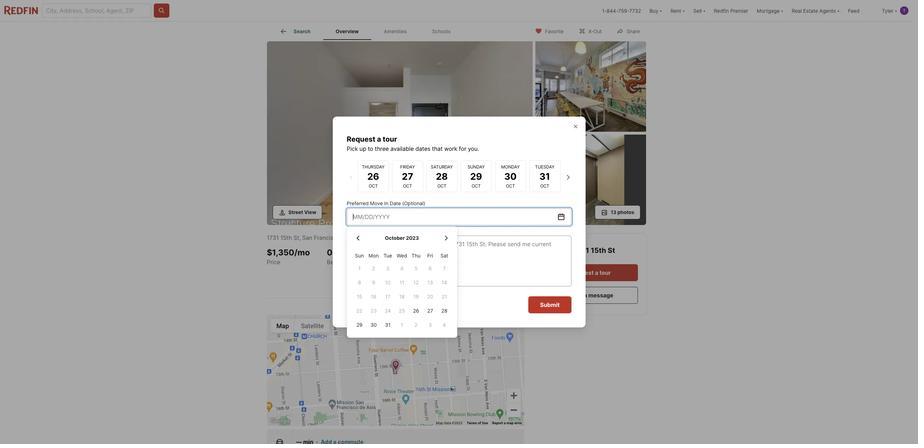 Task type: describe. For each thing, give the bounding box(es) containing it.
request a tour pick up to three available dates that work for you.
[[347, 135, 480, 153]]

search link
[[280, 27, 311, 36]]

monday 30 oct
[[502, 164, 520, 189]]

sunday 29 oct
[[468, 164, 485, 189]]

share
[[627, 28, 640, 34]]

31 inside the tuesday 31 oct
[[540, 171, 551, 182]]

message for send a message
[[589, 292, 614, 299]]

1-844-759-7732 link
[[603, 8, 642, 14]]

/mo
[[295, 248, 310, 258]]

out
[[594, 28, 602, 34]]

for
[[459, 145, 467, 153]]

in
[[385, 201, 389, 207]]

monday
[[502, 164, 520, 170]]

use
[[482, 422, 488, 426]]

contact
[[545, 247, 572, 255]]

tour for request a tour
[[600, 270, 611, 277]]

oct for 29
[[472, 184, 481, 189]]

0
[[327, 248, 333, 258]]

terms of use
[[467, 422, 488, 426]]

fri
[[428, 253, 433, 259]]

price
[[267, 259, 281, 266]]

30 inside cell
[[371, 323, 377, 329]]

available
[[391, 145, 414, 153]]

favorite
[[545, 28, 564, 34]]

wed
[[397, 253, 407, 259]]

a for request a tour
[[595, 270, 599, 277]]

3
[[429, 323, 432, 329]]

report a map error link
[[493, 422, 523, 426]]

wed nov 01 2023 cell
[[401, 323, 403, 329]]

beds
[[327, 259, 341, 266]]

759-
[[619, 8, 630, 14]]

send a message
[[569, 292, 614, 299]]

google image
[[269, 417, 292, 426]]

grid containing october 2023
[[353, 233, 452, 333]]

mon oct 30 2023 cell
[[367, 319, 381, 333]]

oct for 27
[[403, 184, 412, 189]]

thu
[[412, 253, 421, 259]]

favorite button
[[530, 24, 570, 38]]

submit
[[541, 302, 560, 309]]

submit button
[[529, 297, 572, 314]]

amenities tab
[[372, 23, 420, 40]]

terms
[[467, 422, 477, 426]]

overview
[[336, 28, 359, 34]]

write a message
[[347, 228, 386, 234]]

map region
[[254, 278, 526, 445]]

menu bar containing map
[[271, 319, 330, 333]]

oct for 28
[[438, 184, 447, 189]]

1-844-759-7732
[[603, 8, 642, 14]]

1 vertical spatial st
[[608, 247, 616, 255]]

request a tour button
[[545, 265, 638, 282]]

844-
[[607, 8, 619, 14]]

x-out
[[589, 28, 602, 34]]

preferred
[[347, 201, 369, 207]]

0 beds
[[327, 248, 341, 266]]

$1,350 /mo price
[[267, 248, 310, 266]]

terms of use link
[[467, 422, 488, 426]]

tuesday 31 oct
[[536, 164, 555, 189]]

13 photos
[[611, 210, 635, 216]]

message for write a message
[[365, 228, 386, 234]]

thursday
[[362, 164, 385, 170]]

13 photos button
[[595, 206, 641, 220]]

1 horizontal spatial street view button
[[444, 320, 476, 330]]

1 horizontal spatial street
[[453, 322, 465, 327]]

redfin
[[715, 8, 730, 14]]

City, Address, School, Agent, ZIP search field
[[42, 4, 151, 18]]

0 horizontal spatial street view button
[[273, 206, 323, 220]]

4
[[443, 323, 446, 329]]

1 for 1 baths
[[358, 248, 362, 258]]

sat
[[441, 253, 449, 259]]

map button
[[271, 319, 295, 333]]

request for request a tour
[[571, 270, 594, 277]]

move
[[370, 201, 383, 207]]

error
[[515, 422, 523, 426]]

map entry image
[[489, 234, 524, 270]]

saturday 28 oct
[[431, 164, 453, 189]]

satellite
[[301, 323, 324, 330]]

map
[[507, 422, 514, 426]]

overview tab
[[323, 23, 372, 40]]

friday
[[401, 164, 415, 170]]

7732
[[630, 8, 642, 14]]

search
[[294, 28, 311, 34]]

©2023
[[452, 422, 463, 426]]

thursday 26 oct
[[362, 164, 385, 189]]

a for send a message
[[584, 292, 588, 299]]

2 , from the left
[[340, 235, 342, 242]]

0 vertical spatial 15th
[[281, 235, 292, 242]]

28 inside saturday 28 oct
[[436, 171, 448, 182]]

1-
[[603, 8, 607, 14]]

satellite button
[[295, 319, 330, 333]]

mon
[[369, 253, 379, 259]]

26 inside thursday 26 oct
[[368, 171, 379, 182]]

28 inside cell
[[442, 308, 448, 314]]

user photo image
[[901, 6, 909, 15]]

photos
[[618, 210, 635, 216]]

october 2023
[[385, 235, 419, 241]]

1 , from the left
[[299, 235, 301, 242]]

saturday
[[431, 164, 453, 170]]

0 horizontal spatial street
[[289, 210, 303, 216]]

sun
[[355, 253, 364, 259]]

to
[[368, 145, 374, 153]]

2023
[[406, 235, 419, 241]]



Task type: locate. For each thing, give the bounding box(es) containing it.
1 baths
[[358, 248, 373, 266]]

1 horizontal spatial street view
[[453, 322, 475, 327]]

feed button
[[844, 0, 878, 21]]

30 down monday on the top right of the page
[[505, 171, 517, 182]]

map left data
[[436, 422, 443, 426]]

street view button down sat oct 28 2023 cell
[[444, 320, 476, 330]]

94103
[[353, 235, 370, 242]]

2
[[415, 323, 418, 329]]

, left san
[[299, 235, 301, 242]]

5 oct from the left
[[506, 184, 515, 189]]

0 vertical spatial street view button
[[273, 206, 323, 220]]

oct for 31
[[541, 184, 550, 189]]

image image
[[267, 41, 533, 225], [536, 41, 646, 132], [536, 135, 646, 225]]

6 row from the top
[[353, 319, 452, 333]]

view
[[304, 210, 317, 216], [466, 322, 475, 327]]

oct
[[369, 184, 378, 189], [403, 184, 412, 189], [438, 184, 447, 189], [472, 184, 481, 189], [506, 184, 515, 189], [541, 184, 550, 189]]

request up up
[[347, 135, 376, 144]]

street view right 4
[[453, 322, 475, 327]]

sun oct 29 2023 cell
[[353, 319, 367, 333]]

send
[[569, 292, 583, 299]]

street view for right street view "button"
[[453, 322, 475, 327]]

1 vertical spatial map
[[436, 422, 443, 426]]

13
[[611, 210, 617, 216]]

message up 94103 on the left bottom of page
[[365, 228, 386, 234]]

0 vertical spatial 31
[[540, 171, 551, 182]]

sat nov 04 2023 cell
[[443, 323, 446, 329]]

map
[[277, 323, 289, 330], [436, 422, 443, 426]]

, left "ca"
[[340, 235, 342, 242]]

tour up send a message button
[[600, 270, 611, 277]]

31 inside cell
[[385, 323, 391, 329]]

map for map data ©2023
[[436, 422, 443, 426]]

27 up fri nov 03 2023 cell
[[428, 308, 433, 314]]

ft
[[399, 259, 404, 266]]

street view button
[[273, 206, 323, 220], [444, 320, 476, 330]]

3 row from the top
[[353, 276, 452, 290]]

31
[[540, 171, 551, 182], [385, 323, 391, 329]]

0 vertical spatial 26
[[368, 171, 379, 182]]

1 horizontal spatial tour
[[600, 270, 611, 277]]

0 vertical spatial request
[[347, 135, 376, 144]]

tue oct 31 2023 cell
[[381, 319, 395, 333]]

0 horizontal spatial 31
[[385, 323, 391, 329]]

0 vertical spatial street view
[[289, 210, 317, 216]]

row containing 26
[[353, 304, 452, 319]]

next image
[[564, 173, 573, 182]]

29 left mon oct 30 2023 cell
[[357, 323, 363, 329]]

street right 4
[[453, 322, 465, 327]]

1 row from the top
[[353, 253, 452, 262]]

0 horizontal spatial street view
[[289, 210, 317, 216]]

view up san
[[304, 210, 317, 216]]

1 vertical spatial street view button
[[444, 320, 476, 330]]

1 horizontal spatial 26
[[413, 308, 419, 314]]

tour up three
[[383, 135, 397, 144]]

0 horizontal spatial ,
[[299, 235, 301, 242]]

0 horizontal spatial 15th
[[281, 235, 292, 242]]

redfin premier
[[715, 8, 749, 14]]

a for request a tour pick up to three available dates that work for you.
[[377, 135, 381, 144]]

redfin premier button
[[710, 0, 753, 21]]

0 vertical spatial message
[[365, 228, 386, 234]]

1 vertical spatial view
[[466, 322, 475, 327]]

street
[[289, 210, 303, 216], [453, 322, 465, 327]]

$1,350
[[267, 248, 295, 258]]

row group
[[353, 262, 452, 333]]

tour inside request a tour pick up to three available dates that work for you.
[[383, 135, 397, 144]]

oct inside the tuesday 31 oct
[[541, 184, 550, 189]]

28 right fri oct 27 2023 cell
[[442, 308, 448, 314]]

oct for 26
[[369, 184, 378, 189]]

1 horizontal spatial st
[[608, 247, 616, 255]]

oct down tuesday on the right of page
[[541, 184, 550, 189]]

0 horizontal spatial 29
[[357, 323, 363, 329]]

dialog
[[333, 117, 586, 338]]

st left san
[[294, 235, 299, 242]]

oct down monday on the top right of the page
[[506, 184, 515, 189]]

1 vertical spatial 28
[[442, 308, 448, 314]]

1 horizontal spatial 27
[[428, 308, 433, 314]]

26
[[368, 171, 379, 182], [413, 308, 419, 314]]

october
[[385, 235, 405, 241]]

message down request a tour button
[[589, 292, 614, 299]]

request inside request a tour pick up to three available dates that work for you.
[[347, 135, 376, 144]]

Preferred Move In Date (Optional) text field
[[353, 213, 557, 222]]

1 horizontal spatial 30
[[505, 171, 517, 182]]

2 row from the top
[[353, 262, 452, 276]]

1 right tue oct 31 2023 cell
[[401, 323, 403, 329]]

30 inside monday 30 oct
[[505, 171, 517, 182]]

5 row from the top
[[353, 304, 452, 319]]

a up 94103 on the left bottom of page
[[361, 228, 363, 234]]

6 oct from the left
[[541, 184, 550, 189]]

0 horizontal spatial 30
[[371, 323, 377, 329]]

30
[[505, 171, 517, 182], [371, 323, 377, 329]]

tour for request a tour pick up to three available dates that work for you.
[[383, 135, 397, 144]]

oct up the (optional)
[[403, 184, 412, 189]]

street up san
[[289, 210, 303, 216]]

tour
[[383, 135, 397, 144], [600, 270, 611, 277]]

a up three
[[377, 135, 381, 144]]

a for report a map error
[[504, 422, 506, 426]]

15th up $1,350
[[281, 235, 292, 242]]

0 horizontal spatial 1
[[358, 248, 362, 258]]

st up request a tour button
[[608, 247, 616, 255]]

0 vertical spatial 28
[[436, 171, 448, 182]]

(optional)
[[403, 201, 426, 207]]

tour inside request a tour button
[[600, 270, 611, 277]]

feed
[[849, 8, 860, 14]]

request
[[347, 135, 376, 144], [571, 270, 594, 277]]

oct inside sunday 29 oct
[[472, 184, 481, 189]]

map data ©2023
[[436, 422, 463, 426]]

160
[[390, 248, 405, 258]]

schools tab
[[420, 23, 463, 40]]

27
[[402, 171, 414, 182], [428, 308, 433, 314]]

street view button up san
[[273, 206, 323, 220]]

request a tour
[[571, 270, 611, 277]]

sunday
[[468, 164, 485, 170]]

view right 4
[[466, 322, 475, 327]]

29
[[471, 171, 482, 182], [357, 323, 363, 329]]

1 vertical spatial 1731
[[574, 247, 590, 255]]

15th up request a tour button
[[591, 247, 607, 255]]

amenities
[[384, 28, 407, 34]]

oct for 30
[[506, 184, 515, 189]]

share button
[[611, 24, 646, 38]]

1 horizontal spatial 31
[[540, 171, 551, 182]]

date
[[390, 201, 401, 207]]

0 vertical spatial 27
[[402, 171, 414, 182]]

0 horizontal spatial 27
[[402, 171, 414, 182]]

4 row from the top
[[353, 290, 452, 304]]

you.
[[468, 145, 480, 153]]

oct inside "friday 27 oct"
[[403, 184, 412, 189]]

oct inside saturday 28 oct
[[438, 184, 447, 189]]

a inside request a tour pick up to three available dates that work for you.
[[377, 135, 381, 144]]

30 right the 'sun oct 29 2023' cell
[[371, 323, 377, 329]]

1 horizontal spatial ,
[[340, 235, 342, 242]]

1 horizontal spatial request
[[571, 270, 594, 277]]

1 up baths
[[358, 248, 362, 258]]

map inside popup button
[[277, 323, 289, 330]]

1 vertical spatial street view
[[453, 322, 475, 327]]

0 horizontal spatial map
[[277, 323, 289, 330]]

3 oct from the left
[[438, 184, 447, 189]]

a left the map
[[504, 422, 506, 426]]

1 horizontal spatial 1731
[[574, 247, 590, 255]]

baths
[[358, 259, 373, 266]]

fri oct 27 2023 cell
[[423, 304, 438, 319]]

1 vertical spatial street
[[453, 322, 465, 327]]

26 down "thursday"
[[368, 171, 379, 182]]

0 vertical spatial map
[[277, 323, 289, 330]]

report a map error
[[493, 422, 523, 426]]

2 oct from the left
[[403, 184, 412, 189]]

,
[[299, 235, 301, 242], [340, 235, 342, 242]]

grid
[[353, 233, 452, 333]]

request inside button
[[571, 270, 594, 277]]

preferred move in date (optional)
[[347, 201, 426, 207]]

1731 up $1,350
[[267, 235, 279, 242]]

street view for the leftmost street view "button"
[[289, 210, 317, 216]]

4 oct from the left
[[472, 184, 481, 189]]

oct down saturday
[[438, 184, 447, 189]]

1 inside 1 baths
[[358, 248, 362, 258]]

160 sq ft
[[390, 248, 405, 266]]

1 horizontal spatial view
[[466, 322, 475, 327]]

0 vertical spatial 30
[[505, 171, 517, 182]]

oct inside monday 30 oct
[[506, 184, 515, 189]]

0 vertical spatial 1
[[358, 248, 362, 258]]

1 vertical spatial request
[[571, 270, 594, 277]]

thu nov 02 2023 cell
[[415, 323, 418, 329]]

1731 right the contact
[[574, 247, 590, 255]]

write
[[347, 228, 359, 234]]

1 oct from the left
[[369, 184, 378, 189]]

0 vertical spatial tour
[[383, 135, 397, 144]]

0 vertical spatial view
[[304, 210, 317, 216]]

street view up san
[[289, 210, 317, 216]]

friday 27 oct
[[401, 164, 415, 189]]

a for write a message
[[361, 228, 363, 234]]

1 for 1
[[401, 323, 403, 329]]

1 vertical spatial tour
[[600, 270, 611, 277]]

1 vertical spatial 30
[[371, 323, 377, 329]]

francisco
[[314, 235, 340, 242]]

report
[[493, 422, 503, 426]]

0 vertical spatial street
[[289, 210, 303, 216]]

1 vertical spatial 29
[[357, 323, 363, 329]]

1 vertical spatial 1
[[401, 323, 403, 329]]

row group inside dialog
[[353, 262, 452, 333]]

1 vertical spatial message
[[589, 292, 614, 299]]

row group containing 26
[[353, 262, 452, 333]]

request for request a tour pick up to three available dates that work for you.
[[347, 135, 376, 144]]

a
[[377, 135, 381, 144], [361, 228, 363, 234], [595, 270, 599, 277], [584, 292, 588, 299], [504, 422, 506, 426]]

0 vertical spatial 29
[[471, 171, 482, 182]]

1
[[358, 248, 362, 258], [401, 323, 403, 329]]

up
[[360, 145, 367, 153]]

1 vertical spatial 15th
[[591, 247, 607, 255]]

27 inside "friday 27 oct"
[[402, 171, 414, 182]]

oct up move
[[369, 184, 378, 189]]

tab list
[[267, 22, 469, 40]]

map left satellite
[[277, 323, 289, 330]]

1 horizontal spatial map
[[436, 422, 443, 426]]

0 horizontal spatial st
[[294, 235, 299, 242]]

oct down sunday
[[472, 184, 481, 189]]

thu oct 26 2023 cell
[[409, 304, 423, 319]]

dialog containing 26
[[333, 117, 586, 338]]

tab list containing search
[[267, 22, 469, 40]]

x-
[[589, 28, 594, 34]]

a right the 'send'
[[584, 292, 588, 299]]

0 horizontal spatial view
[[304, 210, 317, 216]]

x-out button
[[573, 24, 608, 38]]

28 down saturday
[[436, 171, 448, 182]]

27 inside cell
[[428, 308, 433, 314]]

0 horizontal spatial request
[[347, 135, 376, 144]]

0 horizontal spatial 1731
[[267, 235, 279, 242]]

that
[[432, 145, 443, 153]]

0 horizontal spatial 26
[[368, 171, 379, 182]]

28
[[436, 171, 448, 182], [442, 308, 448, 314]]

29 inside sunday 29 oct
[[471, 171, 482, 182]]

0 vertical spatial st
[[294, 235, 299, 242]]

street view
[[289, 210, 317, 216], [453, 322, 475, 327]]

29 down sunday
[[471, 171, 482, 182]]

row
[[353, 253, 452, 262], [353, 262, 452, 276], [353, 276, 452, 290], [353, 290, 452, 304], [353, 304, 452, 319], [353, 319, 452, 333]]

26 inside cell
[[413, 308, 419, 314]]

contact 1731 15th st
[[545, 247, 616, 255]]

1 vertical spatial 31
[[385, 323, 391, 329]]

1 horizontal spatial 15th
[[591, 247, 607, 255]]

row containing sun
[[353, 253, 452, 262]]

of
[[478, 422, 481, 426]]

san
[[302, 235, 313, 242]]

0 vertical spatial 1731
[[267, 235, 279, 242]]

map for map
[[277, 323, 289, 330]]

previous image
[[348, 173, 356, 182]]

fri nov 03 2023 cell
[[429, 323, 432, 329]]

send a message button
[[545, 287, 638, 304]]

request down contact 1731 15th st
[[571, 270, 594, 277]]

0 horizontal spatial tour
[[383, 135, 397, 144]]

sq
[[390, 259, 397, 266]]

message inside button
[[589, 292, 614, 299]]

submit search image
[[158, 7, 165, 14]]

1731 15th st , san francisco , ca 94103
[[267, 235, 370, 242]]

1 horizontal spatial message
[[589, 292, 614, 299]]

31 right mon oct 30 2023 cell
[[385, 323, 391, 329]]

work
[[445, 145, 458, 153]]

1 vertical spatial 27
[[428, 308, 433, 314]]

dates
[[416, 145, 431, 153]]

pick
[[347, 145, 358, 153]]

29 inside cell
[[357, 323, 363, 329]]

0 horizontal spatial message
[[365, 228, 386, 234]]

26 up thu nov 02 2023 cell
[[413, 308, 419, 314]]

1 horizontal spatial 1
[[401, 323, 403, 329]]

31 down tuesday on the right of page
[[540, 171, 551, 182]]

I'm interested in requesting a tour for 1731 15th St. Please send me current availability and additional details. text field
[[353, 240, 566, 283]]

1 horizontal spatial 29
[[471, 171, 482, 182]]

row containing 29
[[353, 319, 452, 333]]

data
[[444, 422, 451, 426]]

1 vertical spatial 26
[[413, 308, 419, 314]]

schools
[[432, 28, 451, 34]]

sat oct 28 2023 cell
[[438, 304, 452, 319]]

1731
[[267, 235, 279, 242], [574, 247, 590, 255]]

menu bar
[[271, 319, 330, 333]]

oct inside thursday 26 oct
[[369, 184, 378, 189]]

27 down 'friday'
[[402, 171, 414, 182]]

a up send a message button
[[595, 270, 599, 277]]



Task type: vqa. For each thing, say whether or not it's contained in the screenshot.
Report
yes



